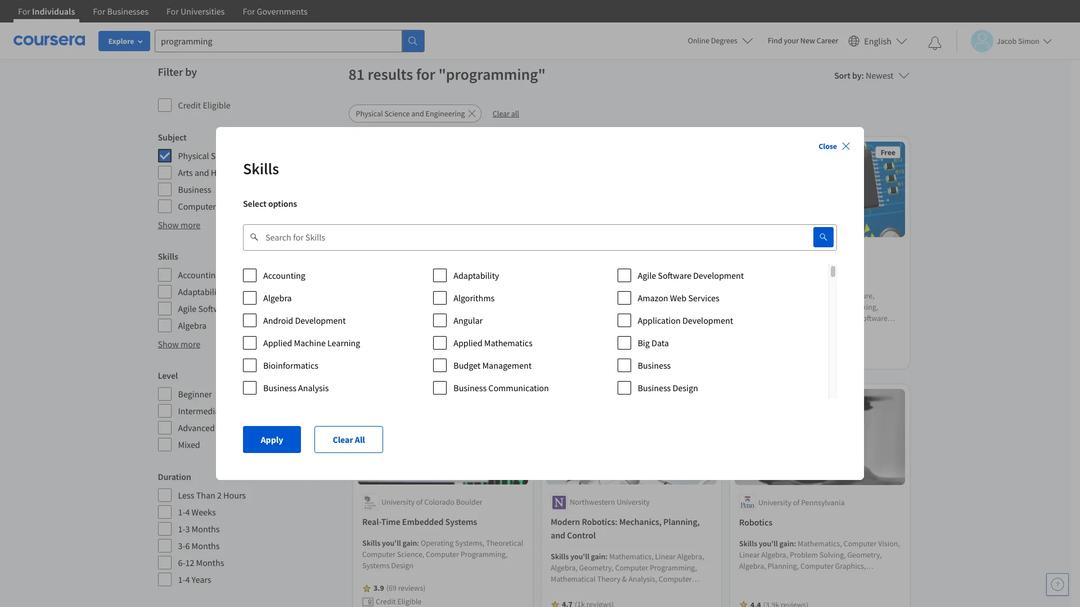 Task type: describe. For each thing, give the bounding box(es) containing it.
computer architecture
[[739, 269, 826, 280]]

design inside design of transmission line: modelling and performance
[[362, 269, 388, 280]]

analysis
[[298, 383, 329, 394]]

arts and humanities
[[178, 167, 254, 178]]

learning
[[327, 338, 360, 349]]

81
[[349, 64, 365, 84]]

universities
[[181, 6, 225, 17]]

university of pennsylvania
[[758, 498, 845, 508]]

1-3 months
[[178, 524, 220, 535]]

1 for intermediate · course · 1 - 4 weeks
[[438, 350, 442, 360]]

subject group
[[158, 131, 342, 214]]

0 vertical spatial eligible
[[203, 100, 231, 111]]

agile inside select skills options element
[[638, 270, 656, 281]]

all
[[511, 109, 519, 119]]

modern
[[551, 517, 580, 528]]

Search by keyword search field
[[266, 224, 787, 251]]

0 horizontal spatial gain
[[402, 539, 417, 549]]

years
[[192, 574, 211, 586]]

3.9 (69 reviews)
[[373, 584, 425, 594]]

critical inside computer architecture, computer programming, critical thinking, microarchitecture, problem solving, software architecture, software-defined networking, system software, software engineering
[[822, 302, 846, 313]]

for businesses
[[93, 6, 149, 17]]

filter
[[158, 65, 183, 79]]

operating systems, theoretical computer science, computer programming, systems design
[[362, 539, 523, 572]]

bioinformatics
[[263, 360, 318, 371]]

results
[[368, 64, 413, 84]]

0 horizontal spatial critical
[[609, 291, 632, 301]]

business communication
[[454, 383, 549, 394]]

big data
[[638, 338, 669, 349]]

real-
[[362, 517, 381, 528]]

search image
[[819, 233, 828, 242]]

princeton
[[758, 250, 790, 260]]

duke university
[[570, 250, 621, 260]]

applied for applied mathematics
[[454, 338, 483, 349]]

amazon
[[638, 293, 668, 304]]

1-4 years
[[178, 574, 211, 586]]

applied mathematics
[[454, 338, 533, 349]]

budget management
[[454, 360, 532, 371]]

university up robotics
[[758, 498, 791, 508]]

real-time embedded systems link
[[362, 516, 524, 529]]

course for drones for environmental science
[[585, 350, 608, 360]]

(69
[[386, 584, 396, 594]]

design of transmission line: modelling and performance link
[[362, 268, 524, 295]]

apply button
[[243, 427, 302, 454]]

real-time embedded systems
[[362, 517, 477, 528]]

mixed
[[178, 439, 200, 451]]

modern robotics:  mechanics, planning, and control
[[551, 517, 700, 542]]

solving,
[[830, 314, 857, 324]]

1 horizontal spatial credit
[[376, 597, 396, 608]]

and inside modern robotics:  mechanics, planning, and control
[[551, 531, 565, 542]]

1- for 1-4 weeks
[[178, 507, 185, 518]]

sort by : newest
[[834, 70, 894, 81]]

boulder
[[456, 498, 482, 508]]

of for transmission
[[390, 269, 397, 280]]

show more for computer science
[[158, 219, 200, 231]]

defined
[[815, 325, 840, 335]]

banner navigation
[[9, 0, 317, 31]]

data
[[652, 338, 669, 349]]

university up time
[[381, 498, 414, 508]]

planning,
[[663, 517, 700, 528]]

for for businesses
[[93, 6, 105, 17]]

mechanics,
[[619, 517, 661, 528]]

colorado
[[424, 498, 454, 508]]

accounting inside select skills options element
[[263, 270, 305, 281]]

duration group
[[158, 470, 342, 587]]

thinking,
[[847, 302, 878, 313]]

programming, inside computer architecture, computer programming, critical thinking, microarchitecture, problem solving, software architecture, software-defined networking, system software, software engineering
[[774, 302, 821, 313]]

science inside button
[[385, 109, 410, 119]]

for for universities
[[167, 6, 179, 17]]

design inside select skills options element
[[673, 383, 698, 394]]

business inside subject group
[[178, 184, 211, 195]]

2
[[217, 490, 222, 501]]

: up science,
[[417, 539, 419, 549]]

engineering inside physical science and engineering button
[[426, 109, 465, 119]]

angular
[[454, 315, 483, 326]]

duke
[[570, 250, 587, 260]]

university for computer
[[792, 250, 825, 260]]

1 horizontal spatial for
[[579, 269, 590, 280]]

english
[[864, 35, 892, 46]]

more for computer science
[[181, 219, 200, 231]]

modelling
[[472, 269, 510, 280]]

3.9
[[373, 584, 384, 594]]

6-12 months
[[178, 558, 224, 569]]

1 horizontal spatial architecture,
[[832, 291, 875, 301]]

northwestern university
[[570, 498, 650, 508]]

6-
[[178, 558, 185, 569]]

arts
[[178, 167, 193, 178]]

free
[[881, 147, 895, 158]]

l&t
[[381, 250, 394, 260]]

level
[[158, 370, 178, 381]]

for individuals
[[18, 6, 75, 17]]

businesses
[[107, 6, 149, 17]]

0 horizontal spatial you'll
[[382, 539, 401, 549]]

0 vertical spatial credit
[[178, 100, 201, 111]]

services
[[688, 293, 720, 304]]

microarchitecture,
[[739, 314, 799, 324]]

by for filter
[[185, 65, 197, 79]]

0 vertical spatial 3
[[804, 350, 808, 360]]

computer left science,
[[362, 550, 395, 560]]

business design
[[638, 383, 698, 394]]

university for drones
[[588, 250, 621, 260]]

critical thinking
[[609, 291, 663, 301]]

0 horizontal spatial skills you'll gain :
[[362, 539, 421, 549]]

agile inside "skills" group
[[178, 303, 197, 315]]

algebra inside select skills options element
[[263, 293, 292, 304]]

reviews)
[[398, 584, 425, 594]]

software-
[[783, 325, 815, 335]]

application development
[[638, 315, 733, 326]]

science up amazon
[[650, 269, 679, 280]]

physical science and engineering button
[[349, 105, 481, 123]]

web
[[670, 293, 687, 304]]

drones for environmental science link
[[551, 268, 712, 282]]

: left the newest
[[862, 70, 864, 81]]

design inside operating systems, theoretical computer science, computer programming, systems design
[[391, 561, 413, 572]]

1 - from the left
[[443, 350, 446, 360]]

apply
[[261, 434, 284, 446]]

development down the services
[[683, 315, 733, 326]]

skills you'll gain : for robotics
[[739, 539, 798, 549]]

beginner · course · 1 - 4 weeks
[[551, 350, 650, 360]]

algorithms
[[454, 293, 495, 304]]

clear all button
[[486, 105, 526, 123]]

1 course from the left
[[410, 350, 433, 360]]

princeton university
[[758, 250, 825, 260]]

computer inside subject group
[[178, 201, 216, 212]]

clear all button
[[315, 427, 383, 454]]

science up the humanities
[[211, 150, 240, 161]]

development up applied machine learning
[[295, 315, 346, 326]]

advanced for advanced
[[178, 423, 215, 434]]

beginner for beginner · course · 1 - 4 weeks
[[551, 350, 580, 360]]

skills dialog
[[216, 127, 864, 481]]

skills group
[[158, 250, 342, 333]]

select skills options element
[[243, 264, 837, 399]]

big
[[638, 338, 650, 349]]

transmission
[[399, 269, 450, 280]]

new
[[801, 35, 815, 46]]

individuals
[[32, 6, 75, 17]]

1 · from the left
[[406, 350, 408, 360]]

physical science and engineering inside physical science and engineering button
[[356, 109, 465, 119]]

6 inside duration group
[[185, 541, 190, 552]]

architecture
[[779, 269, 826, 280]]

"programming"
[[439, 64, 546, 84]]

advanced · course · 3 - 6 months
[[739, 350, 844, 360]]

0 vertical spatial credit eligible
[[178, 100, 231, 111]]

you'll for robotics
[[759, 539, 778, 549]]

gain for modern robotics:  mechanics, planning, and control
[[591, 552, 605, 563]]

- for computer architecture
[[810, 350, 812, 360]]

months down defined
[[819, 350, 844, 360]]

- for drones for environmental science
[[619, 350, 621, 360]]

theoretical
[[486, 539, 523, 549]]



Task type: vqa. For each thing, say whether or not it's contained in the screenshot.
Browse link
no



Task type: locate. For each thing, give the bounding box(es) containing it.
and left performance
[[362, 283, 377, 294]]

0 vertical spatial systems
[[445, 517, 477, 528]]

2 horizontal spatial -
[[810, 350, 812, 360]]

1 horizontal spatial 1
[[613, 350, 617, 360]]

None search field
[[155, 30, 425, 52]]

1 horizontal spatial course
[[585, 350, 608, 360]]

architecture, up thinking,
[[832, 291, 875, 301]]

show down computer science
[[158, 219, 179, 231]]

for left universities
[[167, 6, 179, 17]]

6 up 12
[[185, 541, 190, 552]]

hours
[[223, 490, 246, 501]]

weeks for beginner · course · 1 - 4 weeks
[[628, 350, 650, 360]]

1- down "6-"
[[178, 574, 185, 586]]

1 vertical spatial advanced
[[178, 423, 215, 434]]

intermediate · course · 1 - 4 weeks
[[362, 350, 474, 360]]

subject
[[158, 132, 187, 143]]

1 vertical spatial engineering
[[258, 150, 303, 161]]

clear for clear all
[[493, 109, 510, 119]]

robotics:
[[582, 517, 617, 528]]

1 horizontal spatial advanced
[[739, 350, 771, 360]]

and up the humanities
[[242, 150, 256, 161]]

software inside select skills options element
[[658, 270, 692, 281]]

0 horizontal spatial programming,
[[460, 550, 507, 560]]

0 vertical spatial beginner
[[551, 350, 580, 360]]

beginner inside the level group
[[178, 389, 212, 400]]

business for business analysis
[[263, 383, 296, 394]]

credit down filter by
[[178, 100, 201, 111]]

5 · from the left
[[773, 350, 775, 360]]

architecture, down microarchitecture,
[[739, 325, 781, 335]]

l&t edutech
[[381, 250, 424, 260]]

computer down computer architecture link
[[798, 291, 831, 301]]

than
[[196, 490, 215, 501]]

science
[[385, 109, 410, 119], [211, 150, 240, 161], [218, 201, 247, 212], [650, 269, 679, 280]]

2 horizontal spatial design
[[673, 383, 698, 394]]

: down modern robotics:  mechanics, planning, and control
[[605, 552, 608, 563]]

3 for from the left
[[167, 6, 179, 17]]

course for computer architecture
[[776, 350, 799, 360]]

university for modern
[[617, 498, 650, 508]]

physical science and engineering inside subject group
[[178, 150, 303, 161]]

system
[[739, 336, 763, 346]]

0 horizontal spatial course
[[410, 350, 433, 360]]

1 horizontal spatial systems
[[445, 517, 477, 528]]

engineering down 81 results for "programming"
[[426, 109, 465, 119]]

mathematics
[[484, 338, 533, 349]]

2 horizontal spatial of
[[793, 498, 800, 508]]

1 vertical spatial credit eligible
[[376, 597, 421, 608]]

science down results
[[385, 109, 410, 119]]

12
[[185, 558, 194, 569]]

weeks down big at right bottom
[[628, 350, 650, 360]]

advanced up mixed
[[178, 423, 215, 434]]

1 show more from the top
[[158, 219, 200, 231]]

months for 6-12 months
[[196, 558, 224, 569]]

0 vertical spatial more
[[181, 219, 200, 231]]

6 · from the left
[[801, 350, 803, 360]]

2 horizontal spatial weeks
[[628, 350, 650, 360]]

clear for clear all
[[333, 434, 353, 446]]

agile software development inside "skills" group
[[178, 303, 284, 315]]

0 horizontal spatial 1
[[438, 350, 442, 360]]

algebra inside "skills" group
[[178, 320, 207, 331]]

1 horizontal spatial -
[[619, 350, 621, 360]]

computer down operating on the left of page
[[426, 550, 459, 560]]

1 vertical spatial architecture,
[[739, 325, 781, 335]]

gain up science,
[[402, 539, 417, 549]]

3 down software-
[[804, 350, 808, 360]]

0 vertical spatial critical
[[609, 291, 632, 301]]

0 vertical spatial 1-
[[178, 507, 185, 518]]

close
[[819, 141, 837, 151]]

applied down android
[[263, 338, 292, 349]]

1 horizontal spatial programming,
[[774, 302, 821, 313]]

by right sort
[[852, 70, 862, 81]]

agile software development
[[638, 270, 744, 281], [178, 303, 284, 315]]

1 vertical spatial agile software development
[[178, 303, 284, 315]]

1 vertical spatial critical
[[822, 302, 846, 313]]

modern robotics:  mechanics, planning, and control link
[[551, 516, 712, 543]]

engineering inside computer architecture, computer programming, critical thinking, microarchitecture, problem solving, software architecture, software-defined networking, system software, software engineering
[[828, 336, 868, 346]]

by for sort
[[852, 70, 862, 81]]

show more for algebra
[[158, 339, 200, 350]]

intermediate for intermediate
[[178, 406, 227, 417]]

software,
[[765, 336, 796, 346]]

options
[[268, 198, 297, 209]]

1 horizontal spatial accounting
[[263, 270, 305, 281]]

1 horizontal spatial skills you'll gain :
[[551, 552, 609, 563]]

1 horizontal spatial you'll
[[570, 552, 589, 563]]

skills you'll gain : down robotics
[[739, 539, 798, 549]]

weeks
[[453, 350, 474, 360], [628, 350, 650, 360], [192, 507, 216, 518]]

android
[[263, 315, 293, 326]]

0 horizontal spatial of
[[390, 269, 397, 280]]

university up mechanics,
[[617, 498, 650, 508]]

3 · from the left
[[582, 350, 584, 360]]

1 horizontal spatial of
[[416, 498, 423, 508]]

find
[[768, 35, 783, 46]]

you'll
[[382, 539, 401, 549], [759, 539, 778, 549], [570, 552, 589, 563]]

find your new career
[[768, 35, 839, 46]]

humanities
[[211, 167, 254, 178]]

select
[[243, 198, 267, 209]]

governments
[[257, 6, 308, 17]]

by right filter
[[185, 65, 197, 79]]

application
[[638, 315, 681, 326]]

3 1- from the top
[[178, 574, 185, 586]]

you'll down time
[[382, 539, 401, 549]]

0 vertical spatial architecture,
[[832, 291, 875, 301]]

skills you'll gain : for modern robotics:  mechanics, planning, and control
[[551, 552, 609, 563]]

0 vertical spatial agile software development
[[638, 270, 744, 281]]

1 horizontal spatial by
[[852, 70, 862, 81]]

close button
[[814, 136, 855, 156]]

1 vertical spatial adaptability
[[178, 286, 224, 298]]

1 vertical spatial algebra
[[178, 320, 207, 331]]

2 · from the left
[[434, 350, 436, 360]]

1 horizontal spatial agile
[[638, 270, 656, 281]]

engineering down networking,
[[828, 336, 868, 346]]

months for 3-6 months
[[192, 541, 220, 552]]

agile software development up amazon web services
[[638, 270, 744, 281]]

1 vertical spatial more
[[181, 339, 200, 350]]

physical science and engineering up the humanities
[[178, 150, 303, 161]]

6 down defined
[[814, 350, 818, 360]]

0 horizontal spatial 3
[[185, 524, 190, 535]]

for right drones
[[579, 269, 590, 280]]

skills inside skills dialog
[[243, 159, 279, 179]]

0 horizontal spatial for
[[416, 64, 435, 84]]

physical inside subject group
[[178, 150, 209, 161]]

of up real-time embedded systems
[[416, 498, 423, 508]]

3 up the 3-
[[185, 524, 190, 535]]

2 horizontal spatial course
[[776, 350, 799, 360]]

software inside "skills" group
[[198, 303, 232, 315]]

1 horizontal spatial 3
[[804, 350, 808, 360]]

3 - from the left
[[810, 350, 812, 360]]

show more
[[158, 219, 200, 231], [158, 339, 200, 350]]

android development
[[263, 315, 346, 326]]

show up level
[[158, 339, 179, 350]]

clear all
[[493, 109, 519, 119]]

programming, inside operating systems, theoretical computer science, computer programming, systems design
[[460, 550, 507, 560]]

you'll down control
[[570, 552, 589, 563]]

0 vertical spatial for
[[416, 64, 435, 84]]

english button
[[844, 23, 912, 59]]

1 horizontal spatial engineering
[[426, 109, 465, 119]]

of inside design of transmission line: modelling and performance
[[390, 269, 397, 280]]

1 horizontal spatial eligible
[[397, 597, 421, 608]]

1- for 1-4 years
[[178, 574, 185, 586]]

for left governments
[[243, 6, 255, 17]]

show more down computer science
[[158, 219, 200, 231]]

networking,
[[842, 325, 882, 335]]

3 course from the left
[[776, 350, 799, 360]]

systems down boulder
[[445, 517, 477, 528]]

2 - from the left
[[619, 350, 621, 360]]

1 applied from the left
[[263, 338, 292, 349]]

of left pennsylvania
[[793, 498, 800, 508]]

programming, down systems,
[[460, 550, 507, 560]]

months for 1-3 months
[[192, 524, 220, 535]]

months up 3-6 months
[[192, 524, 220, 535]]

filter by
[[158, 65, 197, 79]]

adaptability
[[454, 270, 499, 281], [178, 286, 224, 298]]

programming,
[[774, 302, 821, 313], [460, 550, 507, 560]]

business
[[178, 184, 211, 195], [638, 360, 671, 371], [263, 383, 296, 394], [454, 383, 487, 394], [638, 383, 671, 394]]

adaptability inside "skills" group
[[178, 286, 224, 298]]

: down robotics link
[[794, 539, 796, 549]]

·
[[406, 350, 408, 360], [434, 350, 436, 360], [582, 350, 584, 360], [610, 350, 612, 360], [773, 350, 775, 360], [801, 350, 803, 360]]

weeks inside duration group
[[192, 507, 216, 518]]

computer up microarchitecture,
[[739, 302, 772, 313]]

accounting inside "skills" group
[[178, 270, 220, 281]]

skills inside "skills" group
[[158, 251, 178, 262]]

business for business design
[[638, 383, 671, 394]]

show more button
[[158, 218, 200, 232], [158, 338, 200, 351]]

2 horizontal spatial you'll
[[759, 539, 778, 549]]

engineering up options
[[258, 150, 303, 161]]

2 course from the left
[[585, 350, 608, 360]]

0 horizontal spatial architecture,
[[739, 325, 781, 335]]

of for pennsylvania
[[793, 498, 800, 508]]

1 horizontal spatial intermediate
[[362, 350, 405, 360]]

and inside design of transmission line: modelling and performance
[[362, 283, 377, 294]]

and down results
[[411, 109, 424, 119]]

1 horizontal spatial physical
[[356, 109, 383, 119]]

for governments
[[243, 6, 308, 17]]

you'll down robotics
[[759, 539, 778, 549]]

show notifications image
[[928, 37, 942, 50]]

development up android
[[234, 303, 284, 315]]

2 vertical spatial design
[[391, 561, 413, 572]]

0 vertical spatial show more button
[[158, 218, 200, 232]]

0 horizontal spatial eligible
[[203, 100, 231, 111]]

2 show from the top
[[158, 339, 179, 350]]

agile software development inside select skills options element
[[638, 270, 744, 281]]

business for business communication
[[454, 383, 487, 394]]

systems up 3.9
[[362, 561, 389, 572]]

northwestern
[[570, 498, 615, 508]]

0 vertical spatial programming,
[[774, 302, 821, 313]]

1 vertical spatial design
[[673, 383, 698, 394]]

level group
[[158, 369, 342, 452]]

for left the individuals
[[18, 6, 30, 17]]

0 horizontal spatial agile software development
[[178, 303, 284, 315]]

2 1 from the left
[[613, 350, 617, 360]]

1 horizontal spatial beginner
[[551, 350, 580, 360]]

weeks up budget
[[453, 350, 474, 360]]

applied down angular on the left bottom of page
[[454, 338, 483, 349]]

eligible
[[203, 100, 231, 111], [397, 597, 421, 608]]

1 1- from the top
[[178, 507, 185, 518]]

critical down environmental
[[609, 291, 632, 301]]

more for algebra
[[181, 339, 200, 350]]

critical up solving, at the right bottom of the page
[[822, 302, 846, 313]]

-
[[443, 350, 446, 360], [619, 350, 621, 360], [810, 350, 812, 360]]

2 horizontal spatial skills you'll gain :
[[739, 539, 798, 549]]

computer architecture link
[[739, 268, 901, 282]]

1 vertical spatial show
[[158, 339, 179, 350]]

months up 6-12 months
[[192, 541, 220, 552]]

1 for beginner · course · 1 - 4 weeks
[[613, 350, 617, 360]]

clear inside skills dialog
[[333, 434, 353, 446]]

for universities
[[167, 6, 225, 17]]

physical science and engineering down results
[[356, 109, 465, 119]]

4
[[447, 350, 451, 360], [623, 350, 627, 360], [185, 507, 190, 518], [185, 574, 190, 586]]

gain down control
[[591, 552, 605, 563]]

1 vertical spatial physical science and engineering
[[178, 150, 303, 161]]

time
[[381, 517, 400, 528]]

0 horizontal spatial engineering
[[258, 150, 303, 161]]

0 vertical spatial intermediate
[[362, 350, 405, 360]]

of up performance
[[390, 269, 397, 280]]

agile software development up android
[[178, 303, 284, 315]]

applied for applied machine learning
[[263, 338, 292, 349]]

81 results for "programming"
[[349, 64, 546, 84]]

0 horizontal spatial algebra
[[178, 320, 207, 331]]

show more button down computer science
[[158, 218, 200, 232]]

critical
[[609, 291, 632, 301], [822, 302, 846, 313]]

physical science and engineering
[[356, 109, 465, 119], [178, 150, 303, 161]]

for for individuals
[[18, 6, 30, 17]]

weeks down than
[[192, 507, 216, 518]]

show for algebra
[[158, 339, 179, 350]]

show more button for computer science
[[158, 218, 200, 232]]

computer science
[[178, 201, 247, 212]]

1 vertical spatial eligible
[[397, 597, 421, 608]]

beginner for beginner
[[178, 389, 212, 400]]

all
[[355, 434, 365, 446]]

edutech
[[396, 250, 424, 260]]

2 vertical spatial 1-
[[178, 574, 185, 586]]

0 vertical spatial physical
[[356, 109, 383, 119]]

computer down arts
[[178, 201, 216, 212]]

3-6 months
[[178, 541, 220, 552]]

4 · from the left
[[610, 350, 612, 360]]

performance
[[378, 283, 428, 294]]

2 for from the left
[[93, 6, 105, 17]]

science,
[[397, 550, 424, 560]]

2 show more from the top
[[158, 339, 200, 350]]

0 horizontal spatial systems
[[362, 561, 389, 572]]

2 horizontal spatial gain
[[779, 539, 794, 549]]

duration
[[158, 472, 191, 483]]

intermediate
[[362, 350, 405, 360], [178, 406, 227, 417]]

1 show from the top
[[158, 219, 179, 231]]

advanced down the system
[[739, 350, 771, 360]]

1 horizontal spatial credit eligible
[[376, 597, 421, 608]]

show more button for algebra
[[158, 338, 200, 351]]

of
[[390, 269, 397, 280], [416, 498, 423, 508], [793, 498, 800, 508]]

show for computer science
[[158, 219, 179, 231]]

0 horizontal spatial credit eligible
[[178, 100, 231, 111]]

0 horizontal spatial physical science and engineering
[[178, 150, 303, 161]]

software
[[658, 270, 692, 281], [198, 303, 232, 315], [858, 314, 888, 324], [797, 336, 827, 346]]

0 horizontal spatial applied
[[263, 338, 292, 349]]

newest
[[866, 70, 894, 81]]

credit eligible down the '3.9 (69 reviews)'
[[376, 597, 421, 608]]

credit eligible down filter by
[[178, 100, 231, 111]]

show more button up level
[[158, 338, 200, 351]]

0 vertical spatial show more
[[158, 219, 200, 231]]

0 vertical spatial clear
[[493, 109, 510, 119]]

1-
[[178, 507, 185, 518], [178, 524, 185, 535], [178, 574, 185, 586]]

1 vertical spatial beginner
[[178, 389, 212, 400]]

0 vertical spatial adaptability
[[454, 270, 499, 281]]

1 for from the left
[[18, 6, 30, 17]]

you'll for modern robotics:  mechanics, planning, and control
[[570, 552, 589, 563]]

physical down 81
[[356, 109, 383, 119]]

university up architecture
[[792, 250, 825, 260]]

0 horizontal spatial credit
[[178, 100, 201, 111]]

0 horizontal spatial 6
[[185, 541, 190, 552]]

skills you'll gain : down time
[[362, 539, 421, 549]]

advanced inside the level group
[[178, 423, 215, 434]]

coursera image
[[14, 32, 85, 50]]

1 vertical spatial credit
[[376, 597, 396, 608]]

systems inside operating systems, theoretical computer science, computer programming, systems design
[[362, 561, 389, 572]]

0 vertical spatial agile
[[638, 270, 656, 281]]

2 1- from the top
[[178, 524, 185, 535]]

university
[[588, 250, 621, 260], [792, 250, 825, 260], [381, 498, 414, 508], [617, 498, 650, 508], [758, 498, 791, 508]]

months up "years"
[[196, 558, 224, 569]]

2 more from the top
[[181, 339, 200, 350]]

science down the humanities
[[218, 201, 247, 212]]

1 vertical spatial clear
[[333, 434, 353, 446]]

sort
[[834, 70, 851, 81]]

management
[[482, 360, 532, 371]]

advanced for advanced · course · 3 - 6 months
[[739, 350, 771, 360]]

intermediate inside the level group
[[178, 406, 227, 417]]

1 horizontal spatial clear
[[493, 109, 510, 119]]

1 1 from the left
[[438, 350, 442, 360]]

and inside button
[[411, 109, 424, 119]]

embedded
[[402, 517, 443, 528]]

credit down the (69
[[376, 597, 396, 608]]

drones for environmental science
[[551, 269, 679, 280]]

university up drones for environmental science
[[588, 250, 621, 260]]

systems
[[445, 517, 477, 528], [362, 561, 389, 572]]

development inside "skills" group
[[234, 303, 284, 315]]

0 horizontal spatial -
[[443, 350, 446, 360]]

and right arts
[[195, 167, 209, 178]]

help center image
[[1051, 578, 1065, 592]]

0 horizontal spatial physical
[[178, 150, 209, 161]]

for
[[416, 64, 435, 84], [579, 269, 590, 280]]

1- for 1-3 months
[[178, 524, 185, 535]]

1 vertical spatial programming,
[[460, 550, 507, 560]]

3 inside duration group
[[185, 524, 190, 535]]

less
[[178, 490, 194, 501]]

1 vertical spatial physical
[[178, 150, 209, 161]]

select options
[[243, 198, 297, 209]]

2 applied from the left
[[454, 338, 483, 349]]

0 vertical spatial physical science and engineering
[[356, 109, 465, 119]]

physical inside physical science and engineering button
[[356, 109, 383, 119]]

0 horizontal spatial intermediate
[[178, 406, 227, 417]]

1 more from the top
[[181, 219, 200, 231]]

show more up level
[[158, 339, 200, 350]]

pennsylvania
[[801, 498, 845, 508]]

architecture,
[[832, 291, 875, 301], [739, 325, 781, 335]]

for for governments
[[243, 6, 255, 17]]

0 vertical spatial design
[[362, 269, 388, 280]]

0 horizontal spatial advanced
[[178, 423, 215, 434]]

0 horizontal spatial agile
[[178, 303, 197, 315]]

design
[[362, 269, 388, 280], [673, 383, 698, 394], [391, 561, 413, 572]]

advanced
[[739, 350, 771, 360], [178, 423, 215, 434]]

for
[[18, 6, 30, 17], [93, 6, 105, 17], [167, 6, 179, 17], [243, 6, 255, 17]]

robotics
[[739, 517, 772, 528]]

2 show more button from the top
[[158, 338, 200, 351]]

computer down princeton
[[739, 269, 777, 280]]

1 vertical spatial show more
[[158, 339, 200, 350]]

1 show more button from the top
[[158, 218, 200, 232]]

1- down less
[[178, 507, 185, 518]]

programming, up problem
[[774, 302, 821, 313]]

engineering inside subject group
[[258, 150, 303, 161]]

adaptability inside select skills options element
[[454, 270, 499, 281]]

and down modern
[[551, 531, 565, 542]]

development up the services
[[693, 270, 744, 281]]

gain for robotics
[[779, 539, 794, 549]]

design of transmission line: modelling and performance
[[362, 269, 510, 294]]

applied
[[263, 338, 292, 349], [454, 338, 483, 349]]

gain down robotics link
[[779, 539, 794, 549]]

physical up arts
[[178, 150, 209, 161]]

1 horizontal spatial weeks
[[453, 350, 474, 360]]

career
[[817, 35, 839, 46]]

1- up the 3-
[[178, 524, 185, 535]]

1 horizontal spatial applied
[[454, 338, 483, 349]]

skills you'll gain : down control
[[551, 552, 609, 563]]

for right results
[[416, 64, 435, 84]]

intermediate for intermediate · course · 1 - 4 weeks
[[362, 350, 405, 360]]

weeks for intermediate · course · 1 - 4 weeks
[[453, 350, 474, 360]]

1 horizontal spatial agile software development
[[638, 270, 744, 281]]

0 vertical spatial 6
[[814, 350, 818, 360]]

4 for from the left
[[243, 6, 255, 17]]

for left businesses
[[93, 6, 105, 17]]

0 horizontal spatial adaptability
[[178, 286, 224, 298]]

1 vertical spatial 3
[[185, 524, 190, 535]]

of for colorado
[[416, 498, 423, 508]]



